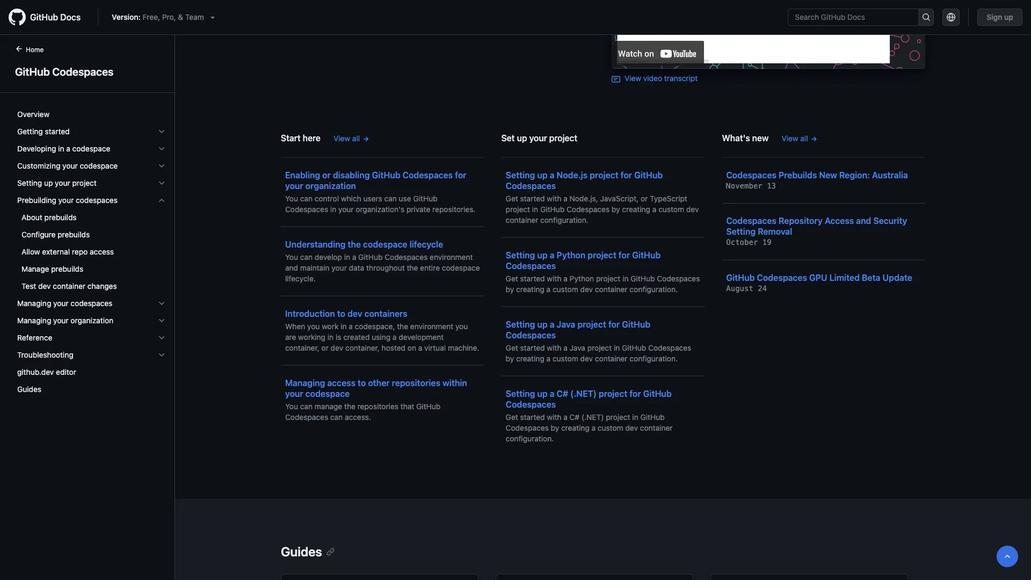 Task type: describe. For each thing, give the bounding box(es) containing it.
test dev container changes link
[[13, 278, 170, 295]]

with for node.js
[[547, 194, 561, 203]]

prebuilding your codespaces
[[17, 196, 118, 205]]

which
[[341, 194, 361, 203]]

up for setting up a node.js project for github codespaces get started with a node.js, javascript, or typescript project in github codespaces by creating a custom dev container configuration.
[[537, 170, 548, 180]]

1 vertical spatial (.net)
[[582, 412, 604, 421]]

getting
[[17, 127, 43, 136]]

for for setting up a python project for github codespaces
[[619, 250, 630, 260]]

link image
[[612, 75, 620, 83]]

development
[[399, 332, 444, 341]]

pro,
[[162, 13, 176, 21]]

removal
[[758, 226, 792, 237]]

team
[[185, 13, 204, 21]]

github codespaces link
[[13, 63, 162, 79]]

custom inside setting up a python project for github codespaces get started with a python project in github codespaces by creating a custom dev container configuration.
[[553, 285, 578, 294]]

you for enabling or disabling github codespaces for your organization
[[285, 194, 298, 203]]

in inside understanding the codespace lifecycle you can develop in a github codespaces environment and maintain your data throughout the entire codespace lifecycle.
[[344, 252, 350, 261]]

australia
[[872, 170, 908, 180]]

node.js,
[[570, 194, 598, 203]]

using
[[372, 332, 391, 341]]

a inside 'dropdown button'
[[66, 144, 70, 153]]

13
[[767, 181, 776, 190]]

configure
[[21, 230, 56, 239]]

the left entire
[[407, 263, 418, 272]]

view all link for start here
[[334, 133, 370, 144]]

organization inside enabling or disabling github codespaces for your organization you can control which users can use github codespaces in your organization's private repositories.
[[305, 180, 356, 191]]

container inside setting up a python project for github codespaces get started with a python project in github codespaces by creating a custom dev container configuration.
[[595, 285, 628, 294]]

external
[[42, 247, 70, 256]]

managing your codespaces
[[17, 299, 112, 308]]

users
[[363, 194, 382, 203]]

machine.
[[448, 343, 479, 352]]

started inside dropdown button
[[45, 127, 70, 136]]

organization inside dropdown button
[[71, 316, 113, 325]]

october 19 element
[[726, 238, 772, 247]]

started for setting up a node.js project for github codespaces
[[520, 194, 545, 203]]

codespaces inside understanding the codespace lifecycle you can develop in a github codespaces environment and maintain your data throughout the entire codespace lifecycle.
[[385, 252, 428, 261]]

august
[[726, 284, 753, 293]]

dev inside setting up a node.js project for github codespaces get started with a node.js, javascript, or typescript project in github codespaces by creating a custom dev container configuration.
[[686, 205, 699, 213]]

up for setting up a java project for github codespaces get started with a java project in github codespaces by creating a custom dev container configuration.
[[537, 319, 548, 329]]

in inside the setting up a java project for github codespaces get started with a java project in github codespaces by creating a custom dev container configuration.
[[614, 343, 620, 352]]

test
[[21, 282, 36, 291]]

created
[[343, 332, 370, 341]]

manage
[[21, 265, 49, 273]]

scroll to top image
[[1003, 552, 1012, 561]]

customizing your codespace
[[17, 161, 118, 170]]

view all for start here
[[334, 134, 360, 143]]

access
[[825, 216, 854, 226]]

guides inside github codespaces element
[[17, 385, 41, 394]]

managing for organization
[[17, 316, 51, 325]]

codespaces for prebuilding your codespaces
[[76, 196, 118, 205]]

container inside setting up a node.js project for github codespaces get started with a node.js, javascript, or typescript project in github codespaces by creating a custom dev container configuration.
[[506, 215, 538, 224]]

get for setting up a node.js project for github codespaces
[[506, 194, 518, 203]]

to inside managing access to other repositories within your codespace you can manage the repositories that github codespaces can access.
[[358, 378, 366, 388]]

troubleshooting button
[[13, 346, 170, 364]]

about
[[21, 213, 42, 222]]

custom inside setting up a c# (.net) project for github codespaces get started with a c# (.net) project in github codespaces by creating a custom dev container configuration.
[[598, 423, 623, 432]]

sc 9kayk9 0 image for reference
[[157, 334, 166, 342]]

security
[[873, 216, 907, 226]]

configure prebuilds link
[[13, 226, 170, 243]]

started for setting up a java project for github codespaces
[[520, 343, 545, 352]]

dev inside setting up a python project for github codespaces get started with a python project in github codespaces by creating a custom dev container configuration.
[[580, 285, 593, 294]]

codespaces inside codespaces repository access and security setting removal october 19
[[726, 216, 777, 226]]

view all for what's new
[[782, 134, 808, 143]]

setting for c#
[[506, 388, 535, 399]]

understanding
[[285, 239, 346, 249]]

maintain
[[300, 263, 330, 272]]

editor
[[56, 368, 76, 376]]

docs
[[60, 12, 81, 22]]

github codespaces element
[[0, 44, 175, 579]]

in inside setting up a c# (.net) project for github codespaces get started with a c# (.net) project in github codespaces by creating a custom dev container configuration.
[[632, 412, 638, 421]]

setting up a node.js project for github codespaces get started with a node.js, javascript, or typescript project in github codespaces by creating a custom dev container configuration.
[[506, 170, 699, 224]]

javascript,
[[600, 194, 639, 203]]

started inside setting up a c# (.net) project for github codespaces get started with a c# (.net) project in github codespaces by creating a custom dev container configuration.
[[520, 412, 545, 421]]

gpu
[[809, 272, 827, 283]]

by inside setting up a python project for github codespaces get started with a python project in github codespaces by creating a custom dev container configuration.
[[506, 285, 514, 294]]

managing for to
[[285, 378, 325, 388]]

all for new
[[800, 134, 808, 143]]

manage prebuilds link
[[13, 260, 170, 278]]

1 container, from the left
[[285, 343, 319, 352]]

access.
[[345, 412, 371, 421]]

what's new
[[722, 133, 769, 143]]

you inside understanding the codespace lifecycle you can develop in a github codespaces environment and maintain your data throughout the entire codespace lifecycle.
[[285, 252, 298, 261]]

is
[[336, 332, 341, 341]]

dev inside prebuilding your codespaces element
[[38, 282, 51, 291]]

about prebuilds link
[[13, 209, 170, 226]]

setting up a c# (.net) project for github codespaces get started with a c# (.net) project in github codespaces by creating a custom dev container configuration.
[[506, 388, 673, 443]]

get for setting up a python project for github codespaces
[[506, 274, 518, 283]]

test dev container changes
[[21, 282, 117, 291]]

start here
[[281, 133, 321, 143]]

managing your organization
[[17, 316, 113, 325]]

up for sign up
[[1004, 13, 1013, 21]]

&
[[178, 13, 183, 21]]

can inside understanding the codespace lifecycle you can develop in a github codespaces environment and maintain your data throughout the entire codespace lifecycle.
[[300, 252, 313, 261]]

allow
[[21, 247, 40, 256]]

1 vertical spatial java
[[570, 343, 585, 352]]

introduction
[[285, 308, 335, 318]]

setting inside codespaces repository access and security setting removal october 19
[[726, 226, 756, 237]]

prebuilds for about prebuilds
[[44, 213, 77, 222]]

codespaces for managing your codespaces
[[71, 299, 112, 308]]

setting up a python project for github codespaces get started with a python project in github codespaces by creating a custom dev container configuration.
[[506, 250, 700, 294]]

in inside enabling or disabling github codespaces for your organization you can control which users can use github codespaces in your organization's private repositories.
[[330, 205, 336, 213]]

codespaces inside 'github codespaces gpu limited beta update august 24'
[[757, 272, 807, 283]]

access inside managing access to other repositories within your codespace you can manage the repositories that github codespaces can access.
[[327, 378, 356, 388]]

github inside understanding the codespace lifecycle you can develop in a github codespaces environment and maintain your data throughout the entire codespace lifecycle.
[[358, 252, 383, 261]]

dev inside setting up a c# (.net) project for github codespaces get started with a c# (.net) project in github codespaces by creating a custom dev container configuration.
[[625, 423, 638, 432]]

developing in a codespace
[[17, 144, 110, 153]]

for inside setting up a c# (.net) project for github codespaces get started with a c# (.net) project in github codespaces by creating a custom dev container configuration.
[[630, 388, 641, 399]]

setting up a java project for github codespaces get started with a java project in github codespaces by creating a custom dev container configuration.
[[506, 319, 691, 363]]

github docs link
[[9, 9, 89, 26]]

codespaces repository access and security setting removal october 19
[[726, 216, 907, 247]]

search image
[[922, 13, 931, 21]]

virtual
[[424, 343, 446, 352]]

managing access to other repositories within your codespace you can manage the repositories that github codespaces can access.
[[285, 378, 467, 421]]

with for java
[[547, 343, 561, 352]]

codespace right entire
[[442, 263, 480, 272]]

prebuilds for configure prebuilds
[[58, 230, 90, 239]]

when
[[285, 322, 305, 331]]

a inside understanding the codespace lifecycle you can develop in a github codespaces environment and maintain your data throughout the entire codespace lifecycle.
[[352, 252, 356, 261]]

get for setting up a java project for github codespaces
[[506, 343, 518, 352]]

setting for java
[[506, 319, 535, 329]]

github inside 'github codespaces gpu limited beta update august 24'
[[726, 272, 755, 283]]

customizing
[[17, 161, 60, 170]]

configuration. inside setting up a c# (.net) project for github codespaces get started with a c# (.net) project in github codespaces by creating a custom dev container configuration.
[[506, 434, 554, 443]]

configuration. inside setting up a python project for github codespaces get started with a python project in github codespaces by creating a custom dev container configuration.
[[630, 285, 678, 294]]

introduction to dev containers when you work in a codespace, the environment you are working in is created using a development container, or dev container, hosted on a virtual machine.
[[285, 308, 479, 352]]

1 horizontal spatial guides
[[281, 544, 322, 559]]

your inside 'dropdown button'
[[58, 196, 74, 205]]

lifecycle
[[410, 239, 443, 249]]

container inside setting up a c# (.net) project for github codespaces get started with a c# (.net) project in github codespaces by creating a custom dev container configuration.
[[640, 423, 673, 432]]

custom inside setting up a node.js project for github codespaces get started with a node.js, javascript, or typescript project in github codespaces by creating a custom dev container configuration.
[[659, 205, 684, 213]]

and inside codespaces repository access and security setting removal october 19
[[856, 216, 871, 226]]

codespace inside dropdown button
[[80, 161, 118, 170]]

prebuilding your codespaces element containing prebuilding your codespaces
[[9, 192, 175, 295]]

home link
[[11, 45, 61, 55]]

started for setting up a python project for github codespaces
[[520, 274, 545, 283]]

up for set up your project
[[517, 133, 527, 143]]

or inside enabling or disabling github codespaces for your organization you can control which users can use github codespaces in your organization's private repositories.
[[322, 170, 331, 180]]

in inside developing in a codespace 'dropdown button'
[[58, 144, 64, 153]]

containers
[[364, 308, 407, 318]]

1 horizontal spatial view
[[625, 74, 641, 83]]

github.dev editor
[[17, 368, 76, 376]]

setting up your project
[[17, 179, 97, 187]]

by inside setting up a c# (.net) project for github codespaces get started with a c# (.net) project in github codespaces by creating a custom dev container configuration.
[[551, 423, 559, 432]]

access inside prebuilding your codespaces element
[[90, 247, 114, 256]]

for for enabling or disabling github codespaces for your organization
[[455, 170, 467, 180]]

private
[[407, 205, 430, 213]]

up for setting up your project
[[44, 179, 53, 187]]

configure prebuilds
[[21, 230, 90, 239]]

changes
[[87, 282, 117, 291]]

up for setting up a python project for github codespaces get started with a python project in github codespaces by creating a custom dev container configuration.
[[537, 250, 548, 260]]

in inside setting up a node.js project for github codespaces get started with a node.js, javascript, or typescript project in github codespaces by creating a custom dev container configuration.
[[532, 205, 538, 213]]

throughout
[[366, 263, 405, 272]]

github.dev
[[17, 368, 54, 376]]

transcript
[[664, 74, 698, 83]]

hosted
[[382, 343, 406, 352]]

with inside setting up a c# (.net) project for github codespaces get started with a c# (.net) project in github codespaces by creating a custom dev container configuration.
[[547, 412, 561, 421]]

to inside introduction to dev containers when you work in a codespace, the environment you are working in is created using a development container, or dev container, hosted on a virtual machine.
[[337, 308, 345, 318]]

or inside introduction to dev containers when you work in a codespace, the environment you are working in is created using a development container, or dev container, hosted on a virtual machine.
[[321, 343, 329, 352]]

prebuilding your codespaces button
[[13, 192, 170, 209]]

codespaces inside managing access to other repositories within your codespace you can manage the repositories that github codespaces can access.
[[285, 412, 328, 421]]

can left the control
[[300, 194, 313, 203]]

custom inside the setting up a java project for github codespaces get started with a java project in github codespaces by creating a custom dev container configuration.
[[553, 354, 578, 363]]

region:
[[839, 170, 870, 180]]

by inside setting up a node.js project for github codespaces get started with a node.js, javascript, or typescript project in github codespaces by creating a custom dev container configuration.
[[612, 205, 620, 213]]

codespace inside 'dropdown button'
[[72, 144, 110, 153]]



Task type: vqa. For each thing, say whether or not it's contained in the screenshot.
the top it
no



Task type: locate. For each thing, give the bounding box(es) containing it.
2 you from the top
[[285, 252, 298, 261]]

beta
[[862, 272, 881, 283]]

up inside setting up a node.js project for github codespaces get started with a node.js, javascript, or typescript project in github codespaces by creating a custom dev container configuration.
[[537, 170, 548, 180]]

prebuilding your codespaces element containing about prebuilds
[[9, 209, 175, 295]]

to left other
[[358, 378, 366, 388]]

2 with from the top
[[547, 274, 561, 283]]

environment inside understanding the codespace lifecycle you can develop in a github codespaces environment and maintain your data throughout the entire codespace lifecycle.
[[430, 252, 473, 261]]

can left use
[[384, 194, 397, 203]]

get inside setting up a python project for github codespaces get started with a python project in github codespaces by creating a custom dev container configuration.
[[506, 274, 518, 283]]

understanding the codespace lifecycle you can develop in a github codespaces environment and maintain your data throughout the entire codespace lifecycle.
[[285, 239, 480, 283]]

or left typescript
[[641, 194, 648, 203]]

for inside enabling or disabling github codespaces for your organization you can control which users can use github codespaces in your organization's private repositories.
[[455, 170, 467, 180]]

view right link icon
[[625, 74, 641, 83]]

24
[[758, 284, 767, 293]]

all up prebuilds
[[800, 134, 808, 143]]

0 horizontal spatial and
[[285, 263, 298, 272]]

3 sc 9kayk9 0 image from the top
[[157, 316, 166, 325]]

lifecycle.
[[285, 274, 316, 283]]

setting inside dropdown button
[[17, 179, 42, 187]]

setting for node.js
[[506, 170, 535, 180]]

customizing your codespace button
[[13, 157, 170, 175]]

0 horizontal spatial view all
[[334, 134, 360, 143]]

2 view all from the left
[[782, 134, 808, 143]]

sc 9kayk9 0 image inside getting started dropdown button
[[157, 127, 166, 136]]

sc 9kayk9 0 image inside troubleshooting dropdown button
[[157, 351, 166, 359]]

sc 9kayk9 0 image for troubleshooting
[[157, 351, 166, 359]]

with inside setting up a node.js project for github codespaces get started with a node.js, javascript, or typescript project in github codespaces by creating a custom dev container configuration.
[[547, 194, 561, 203]]

the up access.
[[344, 402, 356, 411]]

2 you from the left
[[455, 322, 468, 331]]

organization down the managing your codespaces dropdown button
[[71, 316, 113, 325]]

3 sc 9kayk9 0 image from the top
[[157, 179, 166, 187]]

manage prebuilds
[[21, 265, 83, 273]]

2 prebuilding your codespaces element from the top
[[9, 209, 175, 295]]

sc 9kayk9 0 image
[[157, 144, 166, 153], [157, 162, 166, 170], [157, 179, 166, 187], [157, 196, 166, 205], [157, 351, 166, 359]]

select language: current language is english image
[[947, 13, 956, 21]]

develop
[[315, 252, 342, 261]]

2 sc 9kayk9 0 image from the top
[[157, 299, 166, 308]]

with for python
[[547, 274, 561, 283]]

0 vertical spatial managing
[[17, 299, 51, 308]]

0 vertical spatial you
[[285, 194, 298, 203]]

you
[[285, 194, 298, 203], [285, 252, 298, 261], [285, 402, 298, 411]]

view right the here
[[334, 134, 350, 143]]

get inside the setting up a java project for github codespaces get started with a java project in github codespaces by creating a custom dev container configuration.
[[506, 343, 518, 352]]

you up "lifecycle."
[[285, 252, 298, 261]]

sc 9kayk9 0 image for developing in a codespace
[[157, 144, 166, 153]]

access up manage at the left bottom
[[327, 378, 356, 388]]

0 horizontal spatial c#
[[557, 388, 568, 399]]

repo
[[72, 247, 88, 256]]

started inside setting up a node.js project for github codespaces get started with a node.js, javascript, or typescript project in github codespaces by creating a custom dev container configuration.
[[520, 194, 545, 203]]

allow external repo access
[[21, 247, 114, 256]]

november
[[726, 181, 763, 190]]

4 sc 9kayk9 0 image from the top
[[157, 196, 166, 205]]

environment for lifecycle
[[430, 252, 473, 261]]

the up data
[[348, 239, 361, 249]]

sc 9kayk9 0 image inside prebuilding your codespaces 'dropdown button'
[[157, 196, 166, 205]]

up inside the setting up a java project for github codespaces get started with a java project in github codespaces by creating a custom dev container configuration.
[[537, 319, 548, 329]]

setting inside setting up a python project for github codespaces get started with a python project in github codespaces by creating a custom dev container configuration.
[[506, 250, 535, 260]]

entire
[[420, 263, 440, 272]]

0 vertical spatial and
[[856, 216, 871, 226]]

setting inside setting up a node.js project for github codespaces get started with a node.js, javascript, or typescript project in github codespaces by creating a custom dev container configuration.
[[506, 170, 535, 180]]

2 horizontal spatial view
[[782, 134, 798, 143]]

and up "lifecycle."
[[285, 263, 298, 272]]

view all link for what's new
[[782, 133, 818, 144]]

container inside the setting up a java project for github codespaces get started with a java project in github codespaces by creating a custom dev container configuration.
[[595, 354, 628, 363]]

and right access
[[856, 216, 871, 226]]

2 container, from the left
[[345, 343, 380, 352]]

1 horizontal spatial and
[[856, 216, 871, 226]]

0 vertical spatial access
[[90, 247, 114, 256]]

or up the control
[[322, 170, 331, 180]]

1 you from the left
[[307, 322, 320, 331]]

1 vertical spatial guides link
[[281, 544, 335, 559]]

are
[[285, 332, 296, 341]]

can up maintain
[[300, 252, 313, 261]]

project inside dropdown button
[[72, 179, 97, 187]]

your inside managing access to other repositories within your codespace you can manage the repositories that github codespaces can access.
[[285, 388, 303, 399]]

1 vertical spatial access
[[327, 378, 356, 388]]

1 vertical spatial and
[[285, 263, 298, 272]]

you left manage at the left bottom
[[285, 402, 298, 411]]

sc 9kayk9 0 image for managing your codespaces
[[157, 299, 166, 308]]

1 vertical spatial to
[[358, 378, 366, 388]]

repositories up that
[[392, 378, 440, 388]]

1 prebuilding your codespaces element from the top
[[9, 192, 175, 295]]

you up working
[[307, 322, 320, 331]]

1 view all from the left
[[334, 134, 360, 143]]

python
[[557, 250, 586, 260], [570, 274, 594, 283]]

setting inside the setting up a java project for github codespaces get started with a java project in github codespaces by creating a custom dev container configuration.
[[506, 319, 535, 329]]

managing up manage at the left bottom
[[285, 378, 325, 388]]

3 with from the top
[[547, 343, 561, 352]]

environment
[[430, 252, 473, 261], [410, 322, 453, 331]]

1 vertical spatial environment
[[410, 322, 453, 331]]

within
[[443, 378, 467, 388]]

0 horizontal spatial all
[[352, 134, 360, 143]]

0 vertical spatial repositories
[[392, 378, 440, 388]]

reference button
[[13, 329, 170, 346]]

view for codespaces prebuilds new region: australia
[[782, 134, 798, 143]]

1 vertical spatial or
[[641, 194, 648, 203]]

0 horizontal spatial container,
[[285, 343, 319, 352]]

managing your organization button
[[13, 312, 170, 329]]

prebuilding your codespaces element
[[9, 192, 175, 295], [9, 209, 175, 295]]

version: free, pro, & team
[[112, 13, 204, 21]]

about prebuilds
[[21, 213, 77, 222]]

free,
[[143, 13, 160, 21]]

creating inside the setting up a java project for github codespaces get started with a java project in github codespaces by creating a custom dev container configuration.
[[516, 354, 544, 363]]

codespace down getting started dropdown button
[[72, 144, 110, 153]]

you inside enabling or disabling github codespaces for your organization you can control which users can use github codespaces in your organization's private repositories.
[[285, 194, 298, 203]]

organization
[[305, 180, 356, 191], [71, 316, 113, 325]]

codespaces inside codespaces prebuilds new region: australia november 13
[[726, 170, 777, 180]]

with inside setting up a python project for github codespaces get started with a python project in github codespaces by creating a custom dev container configuration.
[[547, 274, 561, 283]]

4 with from the top
[[547, 412, 561, 421]]

1 vertical spatial codespaces
[[71, 299, 112, 308]]

3 get from the top
[[506, 343, 518, 352]]

0 vertical spatial codespaces
[[76, 196, 118, 205]]

view all right new
[[782, 134, 808, 143]]

the down containers
[[397, 322, 408, 331]]

for inside the setting up a java project for github codespaces get started with a java project in github codespaces by creating a custom dev container configuration.
[[608, 319, 620, 329]]

5 sc 9kayk9 0 image from the top
[[157, 351, 166, 359]]

configuration. inside the setting up a java project for github codespaces get started with a java project in github codespaces by creating a custom dev container configuration.
[[630, 354, 678, 363]]

1 horizontal spatial organization
[[305, 180, 356, 191]]

1 vertical spatial c#
[[570, 412, 580, 421]]

0 horizontal spatial view
[[334, 134, 350, 143]]

by
[[612, 205, 620, 213], [506, 285, 514, 294], [506, 354, 514, 363], [551, 423, 559, 432]]

environment for containers
[[410, 322, 453, 331]]

prebuilds down allow external repo access
[[51, 265, 83, 273]]

sc 9kayk9 0 image for setting up your project
[[157, 179, 166, 187]]

sc 9kayk9 0 image inside the managing your codespaces dropdown button
[[157, 299, 166, 308]]

2 sc 9kayk9 0 image from the top
[[157, 162, 166, 170]]

view right new
[[782, 134, 798, 143]]

up inside dropdown button
[[44, 179, 53, 187]]

2 vertical spatial or
[[321, 343, 329, 352]]

environment up entire
[[430, 252, 473, 261]]

1 sc 9kayk9 0 image from the top
[[157, 127, 166, 136]]

0 vertical spatial c#
[[557, 388, 568, 399]]

view for enabling or disabling github codespaces for your organization
[[334, 134, 350, 143]]

1 sc 9kayk9 0 image from the top
[[157, 144, 166, 153]]

prebuilds
[[779, 170, 817, 180]]

for for setting up a java project for github codespaces
[[608, 319, 620, 329]]

github inside managing access to other repositories within your codespace you can manage the repositories that github codespaces can access.
[[416, 402, 441, 411]]

the inside managing access to other repositories within your codespace you can manage the repositories that github codespaces can access.
[[344, 402, 356, 411]]

1 with from the top
[[547, 194, 561, 203]]

github docs
[[30, 12, 81, 22]]

get inside setting up a c# (.net) project for github codespaces get started with a c# (.net) project in github codespaces by creating a custom dev container configuration.
[[506, 412, 518, 421]]

creating inside setting up a c# (.net) project for github codespaces get started with a c# (.net) project in github codespaces by creating a custom dev container configuration.
[[561, 423, 590, 432]]

environment inside introduction to dev containers when you work in a codespace, the environment you are working in is created using a development container, or dev container, hosted on a virtual machine.
[[410, 322, 453, 331]]

repositories
[[392, 378, 440, 388], [358, 402, 399, 411]]

0 horizontal spatial view all link
[[334, 133, 370, 144]]

dev
[[686, 205, 699, 213], [38, 282, 51, 291], [580, 285, 593, 294], [348, 308, 362, 318], [331, 343, 343, 352], [580, 354, 593, 363], [625, 423, 638, 432]]

view all link up disabling
[[334, 133, 370, 144]]

0 horizontal spatial organization
[[71, 316, 113, 325]]

codespace,
[[355, 322, 395, 331]]

0 horizontal spatial guides link
[[13, 381, 170, 398]]

1 you from the top
[[285, 194, 298, 203]]

view all link up prebuilds
[[782, 133, 818, 144]]

sign up link
[[978, 9, 1023, 26]]

november 13 element
[[726, 181, 776, 190]]

0 horizontal spatial guides
[[17, 385, 41, 394]]

1 vertical spatial managing
[[17, 316, 51, 325]]

tooltip
[[997, 546, 1018, 567]]

Search GitHub Docs search field
[[789, 9, 919, 25]]

2 vertical spatial you
[[285, 402, 298, 411]]

home
[[26, 46, 44, 53]]

creating inside setting up a python project for github codespaces get started with a python project in github codespaces by creating a custom dev container configuration.
[[516, 285, 544, 294]]

repositories.
[[432, 205, 476, 213]]

0 vertical spatial guides
[[17, 385, 41, 394]]

reference
[[17, 333, 52, 342]]

codespaces down test dev container changes link
[[71, 299, 112, 308]]

1 view all link from the left
[[334, 133, 370, 144]]

0 vertical spatial or
[[322, 170, 331, 180]]

1 get from the top
[[506, 194, 518, 203]]

java
[[557, 319, 575, 329], [570, 343, 585, 352]]

access down configure prebuilds "link"
[[90, 247, 114, 256]]

working
[[298, 332, 326, 341]]

prebuilds up allow external repo access
[[58, 230, 90, 239]]

other
[[368, 378, 390, 388]]

codespace inside managing access to other repositories within your codespace you can manage the repositories that github codespaces can access.
[[305, 388, 350, 399]]

1 horizontal spatial container,
[[345, 343, 380, 352]]

codespace up throughout
[[363, 239, 407, 249]]

troubleshooting
[[17, 350, 73, 359]]

or inside setting up a node.js project for github codespaces get started with a node.js, javascript, or typescript project in github codespaces by creating a custom dev container configuration.
[[641, 194, 648, 203]]

1 vertical spatial guides
[[281, 544, 322, 559]]

enabling or disabling github codespaces for your organization you can control which users can use github codespaces in your organization's private repositories.
[[285, 170, 476, 213]]

2 view all link from the left
[[782, 133, 818, 144]]

can left manage at the left bottom
[[300, 402, 313, 411]]

environment up 'development'
[[410, 322, 453, 331]]

all for disabling
[[352, 134, 360, 143]]

repositories up access.
[[358, 402, 399, 411]]

up for setting up a c# (.net) project for github codespaces get started with a c# (.net) project in github codespaces by creating a custom dev container configuration.
[[537, 388, 548, 399]]

set up your project
[[501, 133, 577, 143]]

project
[[549, 133, 577, 143], [590, 170, 619, 180], [72, 179, 97, 187], [506, 205, 530, 213], [588, 250, 616, 260], [596, 274, 621, 283], [578, 319, 606, 329], [587, 343, 612, 352], [599, 388, 628, 399], [606, 412, 630, 421]]

1 horizontal spatial guides link
[[281, 544, 335, 559]]

codespaces inside 'dropdown button'
[[76, 196, 118, 205]]

sc 9kayk9 0 image inside customizing your codespace dropdown button
[[157, 162, 166, 170]]

container, down working
[[285, 343, 319, 352]]

prebuilds up configure prebuilds
[[44, 213, 77, 222]]

1 vertical spatial you
[[285, 252, 298, 261]]

container inside github codespaces element
[[53, 282, 85, 291]]

1 horizontal spatial all
[[800, 134, 808, 143]]

guides
[[17, 385, 41, 394], [281, 544, 322, 559]]

2 get from the top
[[506, 274, 518, 283]]

setting inside setting up a c# (.net) project for github codespaces get started with a c# (.net) project in github codespaces by creating a custom dev container configuration.
[[506, 388, 535, 399]]

creating inside setting up a node.js project for github codespaces get started with a node.js, javascript, or typescript project in github codespaces by creating a custom dev container configuration.
[[622, 205, 650, 213]]

prebuilds inside "link"
[[58, 230, 90, 239]]

1 horizontal spatial you
[[455, 322, 468, 331]]

view video transcript link
[[612, 74, 698, 83]]

you down the enabling
[[285, 194, 298, 203]]

sc 9kayk9 0 image inside setting up your project dropdown button
[[157, 179, 166, 187]]

or down working
[[321, 343, 329, 352]]

up inside setting up a python project for github codespaces get started with a python project in github codespaces by creating a custom dev container configuration.
[[537, 250, 548, 260]]

managing for codespaces
[[17, 299, 51, 308]]

codespaces down setting up your project dropdown button
[[76, 196, 118, 205]]

by inside the setting up a java project for github codespaces get started with a java project in github codespaces by creating a custom dev container configuration.
[[506, 354, 514, 363]]

0 vertical spatial to
[[337, 308, 345, 318]]

3 you from the top
[[285, 402, 298, 411]]

sc 9kayk9 0 image for customizing your codespace
[[157, 162, 166, 170]]

work
[[322, 322, 339, 331]]

get inside setting up a node.js project for github codespaces get started with a node.js, javascript, or typescript project in github codespaces by creating a custom dev container configuration.
[[506, 194, 518, 203]]

prebuilds for manage prebuilds
[[51, 265, 83, 273]]

setting for project
[[17, 179, 42, 187]]

for inside setting up a node.js project for github codespaces get started with a node.js, javascript, or typescript project in github codespaces by creating a custom dev container configuration.
[[621, 170, 632, 180]]

configuration. inside setting up a node.js project for github codespaces get started with a node.js, javascript, or typescript project in github codespaces by creating a custom dev container configuration.
[[540, 215, 588, 224]]

1 horizontal spatial view all link
[[782, 133, 818, 144]]

sc 9kayk9 0 image inside developing in a codespace 'dropdown button'
[[157, 144, 166, 153]]

or
[[322, 170, 331, 180], [641, 194, 648, 203], [321, 343, 329, 352]]

for
[[455, 170, 467, 180], [621, 170, 632, 180], [619, 250, 630, 260], [608, 319, 620, 329], [630, 388, 641, 399]]

all
[[352, 134, 360, 143], [800, 134, 808, 143]]

developing in a codespace button
[[13, 140, 170, 157]]

with
[[547, 194, 561, 203], [547, 274, 561, 283], [547, 343, 561, 352], [547, 412, 561, 421]]

0 vertical spatial python
[[557, 250, 586, 260]]

here
[[303, 133, 321, 143]]

19
[[763, 238, 772, 247]]

october
[[726, 238, 758, 247]]

managing down test
[[17, 299, 51, 308]]

organization up the control
[[305, 180, 356, 191]]

sc 9kayk9 0 image
[[157, 127, 166, 136], [157, 299, 166, 308], [157, 316, 166, 325], [157, 334, 166, 342]]

managing inside managing access to other repositories within your codespace you can manage the repositories that github codespaces can access.
[[285, 378, 325, 388]]

1 all from the left
[[352, 134, 360, 143]]

codespace up manage at the left bottom
[[305, 388, 350, 399]]

started inside the setting up a java project for github codespaces get started with a java project in github codespaces by creating a custom dev container configuration.
[[520, 343, 545, 352]]

0 vertical spatial organization
[[305, 180, 356, 191]]

codespaces inside dropdown button
[[71, 299, 112, 308]]

you
[[307, 322, 320, 331], [455, 322, 468, 331]]

sc 9kayk9 0 image for getting started
[[157, 127, 166, 136]]

2 vertical spatial managing
[[285, 378, 325, 388]]

all up disabling
[[352, 134, 360, 143]]

1 vertical spatial organization
[[71, 316, 113, 325]]

triangle down image
[[208, 13, 217, 21]]

access
[[90, 247, 114, 256], [327, 378, 356, 388]]

what's
[[722, 133, 750, 143]]

the inside introduction to dev containers when you work in a codespace, the environment you are working in is created using a development container, or dev container, hosted on a virtual machine.
[[397, 322, 408, 331]]

limited
[[830, 272, 860, 283]]

you up machine.
[[455, 322, 468, 331]]

sc 9kayk9 0 image for prebuilding your codespaces
[[157, 196, 166, 205]]

codespaces
[[52, 65, 114, 78], [403, 170, 453, 180], [726, 170, 777, 180], [506, 180, 556, 191], [285, 205, 328, 213], [567, 205, 610, 213], [726, 216, 777, 226], [385, 252, 428, 261], [506, 260, 556, 271], [757, 272, 807, 283], [657, 274, 700, 283], [506, 330, 556, 340], [648, 343, 691, 352], [506, 399, 556, 409], [285, 412, 328, 421], [506, 423, 549, 432]]

None search field
[[788, 9, 934, 26]]

0 vertical spatial prebuilds
[[44, 213, 77, 222]]

1 vertical spatial repositories
[[358, 402, 399, 411]]

can down manage at the left bottom
[[330, 412, 343, 421]]

github.dev editor link
[[13, 364, 170, 381]]

container, down 'created' on the bottom left of page
[[345, 343, 380, 352]]

1 horizontal spatial access
[[327, 378, 356, 388]]

2 vertical spatial prebuilds
[[51, 265, 83, 273]]

you for managing access to other repositories within your codespace
[[285, 402, 298, 411]]

overview
[[17, 110, 50, 119]]

update
[[883, 272, 912, 283]]

1 vertical spatial prebuilds
[[58, 230, 90, 239]]

developing
[[17, 144, 56, 153]]

for for setting up a node.js project for github codespaces
[[621, 170, 632, 180]]

setting for python
[[506, 250, 535, 260]]

sc 9kayk9 0 image for managing your organization
[[157, 316, 166, 325]]

overview link
[[13, 106, 170, 123]]

0 vertical spatial environment
[[430, 252, 473, 261]]

node.js
[[557, 170, 588, 180]]

up inside setting up a c# (.net) project for github codespaces get started with a c# (.net) project in github codespaces by creating a custom dev container configuration.
[[537, 388, 548, 399]]

august 24 element
[[726, 284, 767, 293]]

organization's
[[356, 205, 405, 213]]

repository
[[779, 216, 823, 226]]

in inside setting up a python project for github codespaces get started with a python project in github codespaces by creating a custom dev container configuration.
[[623, 274, 629, 283]]

1 horizontal spatial view all
[[782, 134, 808, 143]]

and inside understanding the codespace lifecycle you can develop in a github codespaces environment and maintain your data throughout the entire codespace lifecycle.
[[285, 263, 298, 272]]

codespace down developing in a codespace 'dropdown button'
[[80, 161, 118, 170]]

setting
[[506, 170, 535, 180], [17, 179, 42, 187], [726, 226, 756, 237], [506, 250, 535, 260], [506, 319, 535, 329], [506, 388, 535, 399]]

your
[[529, 133, 547, 143], [62, 161, 78, 170], [55, 179, 70, 187], [285, 180, 303, 191], [58, 196, 74, 205], [338, 205, 354, 213], [332, 263, 347, 272], [53, 299, 69, 308], [53, 316, 69, 325], [285, 388, 303, 399]]

0 vertical spatial guides link
[[13, 381, 170, 398]]

view all right the here
[[334, 134, 360, 143]]

new
[[752, 133, 769, 143]]

0 horizontal spatial access
[[90, 247, 114, 256]]

0 vertical spatial java
[[557, 319, 575, 329]]

(.net)
[[570, 388, 597, 399], [582, 412, 604, 421]]

1 horizontal spatial c#
[[570, 412, 580, 421]]

0 vertical spatial (.net)
[[570, 388, 597, 399]]

0 horizontal spatial you
[[307, 322, 320, 331]]

0 horizontal spatial to
[[337, 308, 345, 318]]

getting started
[[17, 127, 70, 136]]

configuration.
[[540, 215, 588, 224], [630, 285, 678, 294], [630, 354, 678, 363], [506, 434, 554, 443]]

sc 9kayk9 0 image inside reference dropdown button
[[157, 334, 166, 342]]

new
[[819, 170, 837, 180]]

4 get from the top
[[506, 412, 518, 421]]

use
[[399, 194, 411, 203]]

you inside managing access to other repositories within your codespace you can manage the repositories that github codespaces can access.
[[285, 402, 298, 411]]

4 sc 9kayk9 0 image from the top
[[157, 334, 166, 342]]

view video transcript
[[625, 74, 698, 83]]

video
[[643, 74, 662, 83]]

disabling
[[333, 170, 370, 180]]

dev inside the setting up a java project for github codespaces get started with a java project in github codespaces by creating a custom dev container configuration.
[[580, 354, 593, 363]]

setting up your project button
[[13, 175, 170, 192]]

managing up reference
[[17, 316, 51, 325]]

for inside setting up a python project for github codespaces get started with a python project in github codespaces by creating a custom dev container configuration.
[[619, 250, 630, 260]]

your inside understanding the codespace lifecycle you can develop in a github codespaces environment and maintain your data throughout the entire codespace lifecycle.
[[332, 263, 347, 272]]

github codespaces gpu limited beta update august 24
[[726, 272, 912, 293]]

1 horizontal spatial to
[[358, 378, 366, 388]]

2 all from the left
[[800, 134, 808, 143]]

sc 9kayk9 0 image inside managing your organization dropdown button
[[157, 316, 166, 325]]

1 vertical spatial python
[[570, 274, 594, 283]]

managing your codespaces button
[[13, 295, 170, 312]]

codespaces prebuilds new region: australia november 13
[[726, 170, 908, 190]]

to up work
[[337, 308, 345, 318]]



